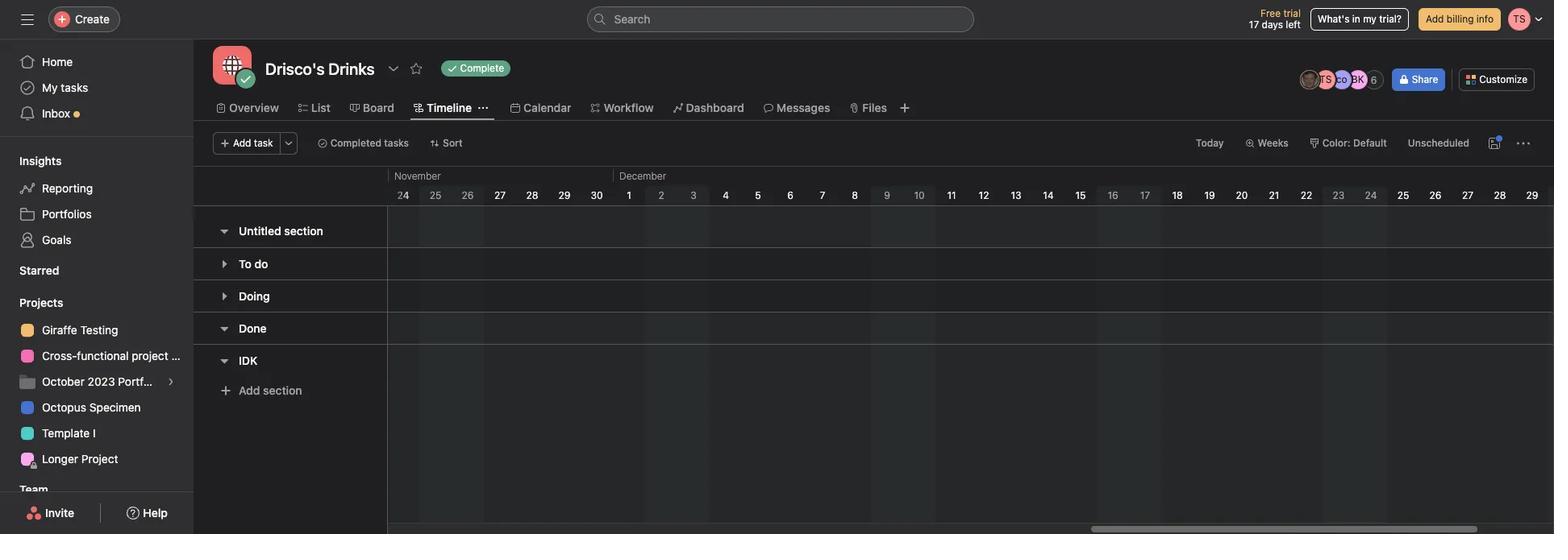 Task type: describe. For each thing, give the bounding box(es) containing it.
timeline link
[[414, 99, 472, 117]]

add tab image
[[898, 102, 911, 115]]

9
[[884, 190, 890, 202]]

1 28 from the left
[[526, 190, 538, 202]]

trial?
[[1379, 13, 1402, 25]]

overview
[[229, 101, 279, 115]]

plan
[[171, 349, 193, 363]]

weeks button
[[1238, 132, 1296, 155]]

show options image
[[387, 62, 400, 75]]

free
[[1261, 7, 1281, 19]]

done
[[239, 321, 267, 335]]

starred
[[19, 264, 59, 277]]

expand task list for the section to do image
[[218, 258, 231, 271]]

collapse task list for the section idk image
[[218, 354, 231, 367]]

billing
[[1447, 13, 1474, 25]]

add task
[[233, 137, 273, 149]]

goals link
[[10, 227, 184, 253]]

untitled
[[239, 224, 281, 238]]

search button
[[587, 6, 974, 32]]

see details, october 2023 portfolio image
[[166, 377, 176, 387]]

13
[[1011, 190, 1021, 202]]

tasks for my tasks
[[61, 81, 88, 94]]

task
[[254, 137, 273, 149]]

inbox
[[42, 106, 70, 120]]

21
[[1269, 190, 1279, 202]]

messages link
[[764, 99, 830, 117]]

functional
[[77, 349, 129, 363]]

10
[[914, 190, 925, 202]]

what's in my trial?
[[1318, 13, 1402, 25]]

expand task list for the section doing image
[[218, 290, 231, 303]]

project
[[132, 349, 168, 363]]

home
[[42, 55, 73, 69]]

4
[[723, 190, 729, 202]]

2 25 from the left
[[1397, 190, 1409, 202]]

2 29 from the left
[[1526, 190, 1538, 202]]

globe image
[[223, 56, 242, 75]]

specimen
[[89, 401, 141, 415]]

1 24 from the left
[[397, 190, 409, 202]]

insights
[[19, 154, 62, 168]]

calendar
[[523, 101, 571, 115]]

add task button
[[213, 132, 280, 155]]

insights element
[[0, 147, 194, 256]]

bk
[[1352, 73, 1364, 85]]

collapse task list for the section done image
[[218, 322, 231, 335]]

19
[[1204, 190, 1215, 202]]

do
[[254, 257, 268, 271]]

ts
[[1319, 73, 1332, 85]]

dashboard link
[[673, 99, 744, 117]]

overview link
[[216, 99, 279, 117]]

16
[[1108, 190, 1118, 202]]

insights button
[[0, 153, 62, 169]]

2 28 from the left
[[1494, 190, 1506, 202]]

2 24 from the left
[[1365, 190, 1377, 202]]

dashboard
[[686, 101, 744, 115]]

today button
[[1189, 132, 1231, 155]]

list
[[311, 101, 331, 115]]

left
[[1286, 19, 1301, 31]]

2
[[658, 190, 664, 202]]

add for add billing info
[[1426, 13, 1444, 25]]

template i
[[42, 427, 96, 440]]

invite
[[45, 506, 74, 520]]

what's in my trial? button
[[1311, 8, 1409, 31]]

longer project link
[[10, 447, 184, 473]]

longer project
[[42, 452, 118, 466]]

workflow link
[[591, 99, 654, 117]]

octopus
[[42, 401, 86, 415]]

my tasks
[[42, 81, 88, 94]]

inbox link
[[10, 101, 184, 127]]

longer
[[42, 452, 78, 466]]

idk button
[[239, 346, 258, 375]]

timeline
[[427, 101, 472, 115]]

unscheduled button
[[1401, 132, 1477, 155]]

cross-functional project plan link
[[10, 344, 193, 369]]

messages
[[776, 101, 830, 115]]

board
[[363, 101, 394, 115]]

portfolios link
[[10, 202, 184, 227]]

december
[[619, 170, 666, 182]]

untitled section
[[239, 224, 323, 238]]

board link
[[350, 99, 394, 117]]

color: default
[[1322, 137, 1387, 149]]

template
[[42, 427, 90, 440]]

giraffe testing link
[[10, 318, 184, 344]]

18
[[1172, 190, 1183, 202]]

invite button
[[15, 499, 85, 528]]

3
[[691, 190, 697, 202]]

unscheduled
[[1408, 137, 1469, 149]]

0 horizontal spatial more actions image
[[284, 139, 293, 148]]

1 horizontal spatial more actions image
[[1517, 137, 1530, 150]]

my tasks link
[[10, 75, 184, 101]]



Task type: vqa. For each thing, say whether or not it's contained in the screenshot.
All tasks 'dropdown button' at the top right of page
no



Task type: locate. For each thing, give the bounding box(es) containing it.
27
[[494, 190, 506, 202], [1462, 190, 1474, 202]]

what's
[[1318, 13, 1350, 25]]

add for add section
[[239, 384, 260, 398]]

1 horizontal spatial 29
[[1526, 190, 1538, 202]]

home link
[[10, 49, 184, 75]]

done button
[[239, 314, 267, 343]]

25 down november
[[430, 190, 441, 202]]

list link
[[298, 99, 331, 117]]

24 right 23
[[1365, 190, 1377, 202]]

1 27 from the left
[[494, 190, 506, 202]]

ja
[[1304, 73, 1315, 85]]

22
[[1301, 190, 1312, 202]]

0 horizontal spatial 28
[[526, 190, 538, 202]]

more actions image
[[1517, 137, 1530, 150], [284, 139, 293, 148]]

in
[[1352, 13, 1360, 25]]

0 vertical spatial tasks
[[61, 81, 88, 94]]

global element
[[0, 40, 194, 136]]

default
[[1353, 137, 1387, 149]]

tasks inside global element
[[61, 81, 88, 94]]

1 horizontal spatial tasks
[[384, 137, 409, 149]]

files
[[862, 101, 887, 115]]

i
[[93, 427, 96, 440]]

25 down unscheduled dropdown button
[[1397, 190, 1409, 202]]

add left task
[[233, 137, 251, 149]]

12
[[979, 190, 989, 202]]

28 down save options image
[[1494, 190, 1506, 202]]

create
[[75, 12, 110, 26]]

1 horizontal spatial 28
[[1494, 190, 1506, 202]]

co
[[1336, 73, 1347, 85]]

2 26 from the left
[[1430, 190, 1442, 202]]

1 horizontal spatial 26
[[1430, 190, 1442, 202]]

add section
[[239, 384, 302, 398]]

calendar link
[[510, 99, 571, 117]]

0 horizontal spatial 25
[[430, 190, 441, 202]]

14
[[1043, 190, 1054, 202]]

october 2023 portfolio
[[42, 375, 162, 389]]

sort
[[443, 137, 463, 149]]

idk
[[239, 354, 258, 367]]

1 horizontal spatial 6
[[1371, 74, 1377, 86]]

26 down unscheduled dropdown button
[[1430, 190, 1442, 202]]

goals
[[42, 233, 71, 247]]

help
[[143, 506, 168, 520]]

share button
[[1392, 69, 1445, 91]]

completed tasks button
[[310, 132, 416, 155]]

2 vertical spatial add
[[239, 384, 260, 398]]

color:
[[1322, 137, 1351, 149]]

add for add task
[[233, 137, 251, 149]]

more actions image right task
[[284, 139, 293, 148]]

1 29 from the left
[[559, 190, 571, 202]]

24 down november
[[397, 190, 409, 202]]

24
[[397, 190, 409, 202], [1365, 190, 1377, 202]]

section for add section
[[263, 384, 302, 398]]

7
[[820, 190, 825, 202]]

reporting
[[42, 181, 93, 195]]

17
[[1249, 19, 1259, 31], [1140, 190, 1150, 202]]

free trial 17 days left
[[1249, 7, 1301, 31]]

testing
[[80, 323, 118, 337]]

today
[[1196, 137, 1224, 149]]

team button
[[0, 481, 48, 500]]

add left billing
[[1426, 13, 1444, 25]]

17 inside the free trial 17 days left
[[1249, 19, 1259, 31]]

template i link
[[10, 421, 184, 447]]

1 vertical spatial add
[[233, 137, 251, 149]]

projects element
[[0, 289, 194, 476]]

1
[[627, 190, 631, 202]]

1 horizontal spatial 24
[[1365, 190, 1377, 202]]

november
[[394, 170, 441, 182]]

0 horizontal spatial 26
[[462, 190, 474, 202]]

17 left 18
[[1140, 190, 1150, 202]]

0 horizontal spatial 29
[[559, 190, 571, 202]]

team
[[19, 483, 48, 497]]

cross-functional project plan
[[42, 349, 193, 363]]

to
[[239, 257, 251, 271]]

add to starred image
[[409, 62, 422, 75]]

complete
[[460, 62, 504, 74]]

octopus specimen link
[[10, 395, 184, 421]]

0 vertical spatial add
[[1426, 13, 1444, 25]]

29
[[559, 190, 571, 202], [1526, 190, 1538, 202]]

giraffe testing
[[42, 323, 118, 337]]

6 right 5
[[787, 190, 793, 202]]

2 27 from the left
[[1462, 190, 1474, 202]]

5
[[755, 190, 761, 202]]

0 horizontal spatial 6
[[787, 190, 793, 202]]

0 vertical spatial section
[[284, 224, 323, 238]]

save options image
[[1488, 137, 1501, 150]]

26 down sort
[[462, 190, 474, 202]]

december 1
[[619, 170, 666, 202]]

section
[[284, 224, 323, 238], [263, 384, 302, 398]]

october
[[42, 375, 85, 389]]

weeks
[[1258, 137, 1289, 149]]

0 vertical spatial 17
[[1249, 19, 1259, 31]]

tasks inside dropdown button
[[384, 137, 409, 149]]

1 horizontal spatial 27
[[1462, 190, 1474, 202]]

my
[[42, 81, 58, 94]]

tab actions image
[[478, 103, 488, 113]]

section inside untitled section button
[[284, 224, 323, 238]]

20
[[1236, 190, 1248, 202]]

collapse task list for the section untitled section image
[[218, 225, 231, 238]]

1 vertical spatial tasks
[[384, 137, 409, 149]]

hide sidebar image
[[21, 13, 34, 26]]

completed tasks
[[330, 137, 409, 149]]

0 vertical spatial 6
[[1371, 74, 1377, 86]]

projects
[[19, 296, 63, 310]]

add down idk button on the bottom left
[[239, 384, 260, 398]]

section inside add section button
[[263, 384, 302, 398]]

0 horizontal spatial tasks
[[61, 81, 88, 94]]

october 2023 portfolio link
[[10, 369, 184, 395]]

reporting link
[[10, 176, 184, 202]]

starred button
[[0, 263, 59, 279]]

search
[[614, 12, 650, 26]]

color: default button
[[1302, 132, 1394, 155]]

0 horizontal spatial 17
[[1140, 190, 1150, 202]]

0 horizontal spatial 27
[[494, 190, 506, 202]]

untitled section button
[[239, 217, 323, 246]]

tasks for completed tasks
[[384, 137, 409, 149]]

0 horizontal spatial 24
[[397, 190, 409, 202]]

1 vertical spatial section
[[263, 384, 302, 398]]

1 25 from the left
[[430, 190, 441, 202]]

sort button
[[423, 132, 470, 155]]

to do button
[[239, 250, 268, 279]]

search list box
[[587, 6, 974, 32]]

25
[[430, 190, 441, 202], [1397, 190, 1409, 202]]

1 26 from the left
[[462, 190, 474, 202]]

28
[[526, 190, 538, 202], [1494, 190, 1506, 202]]

15
[[1075, 190, 1086, 202]]

17 left days
[[1249, 19, 1259, 31]]

completed
[[330, 137, 381, 149]]

1 vertical spatial 17
[[1140, 190, 1150, 202]]

giraffe
[[42, 323, 77, 337]]

6 right bk
[[1371, 74, 1377, 86]]

customize
[[1479, 73, 1528, 85]]

tasks up november
[[384, 137, 409, 149]]

23
[[1333, 190, 1345, 202]]

None text field
[[261, 54, 379, 83]]

add section button
[[213, 377, 309, 406]]

more actions image right save options image
[[1517, 137, 1530, 150]]

create button
[[48, 6, 120, 32]]

add billing info
[[1426, 13, 1494, 25]]

1 horizontal spatial 25
[[1397, 190, 1409, 202]]

section for untitled section
[[284, 224, 323, 238]]

1 horizontal spatial 17
[[1249, 19, 1259, 31]]

cross-
[[42, 349, 77, 363]]

add billing info button
[[1419, 8, 1501, 31]]

1 vertical spatial 6
[[787, 190, 793, 202]]

info
[[1477, 13, 1494, 25]]

tasks right my
[[61, 81, 88, 94]]

28 left 30
[[526, 190, 538, 202]]

share
[[1412, 73, 1438, 85]]



